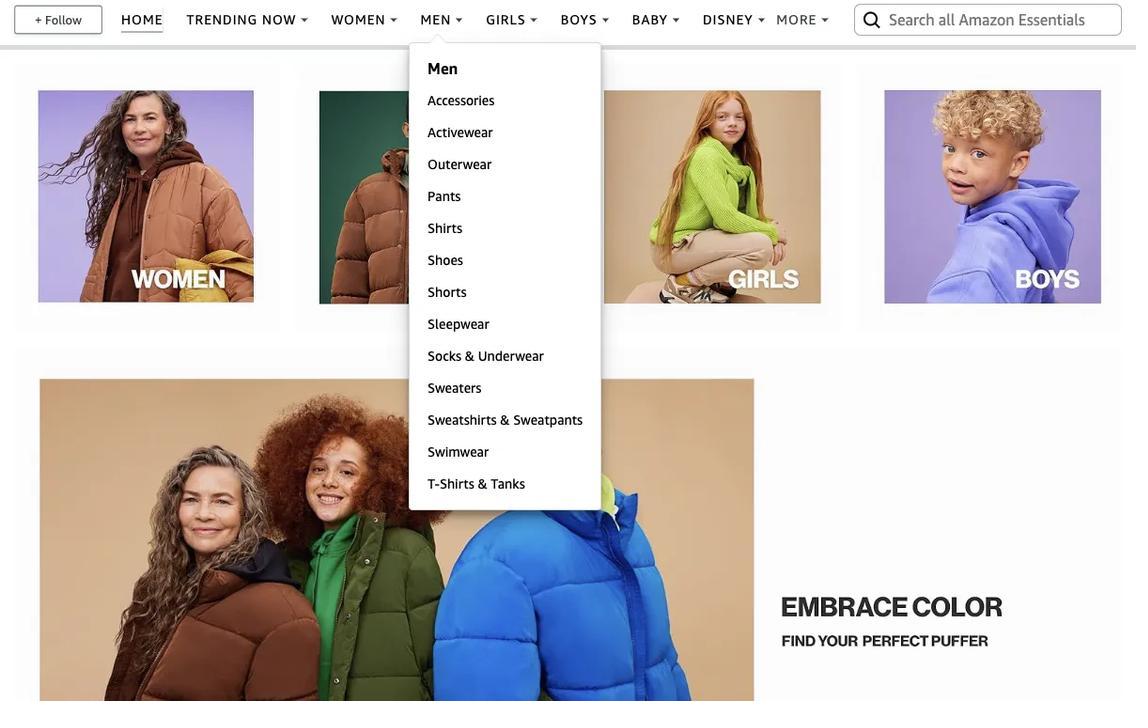 Task type: locate. For each thing, give the bounding box(es) containing it.
+ follow button
[[16, 6, 101, 33]]

+
[[35, 12, 42, 27]]

follow
[[45, 12, 82, 27]]

Search all Amazon Essentials search field
[[890, 4, 1092, 36]]



Task type: describe. For each thing, give the bounding box(es) containing it.
search image
[[861, 8, 884, 31]]

+ follow
[[35, 12, 82, 27]]



Task type: vqa. For each thing, say whether or not it's contained in the screenshot.
the bottommost THIS
no



